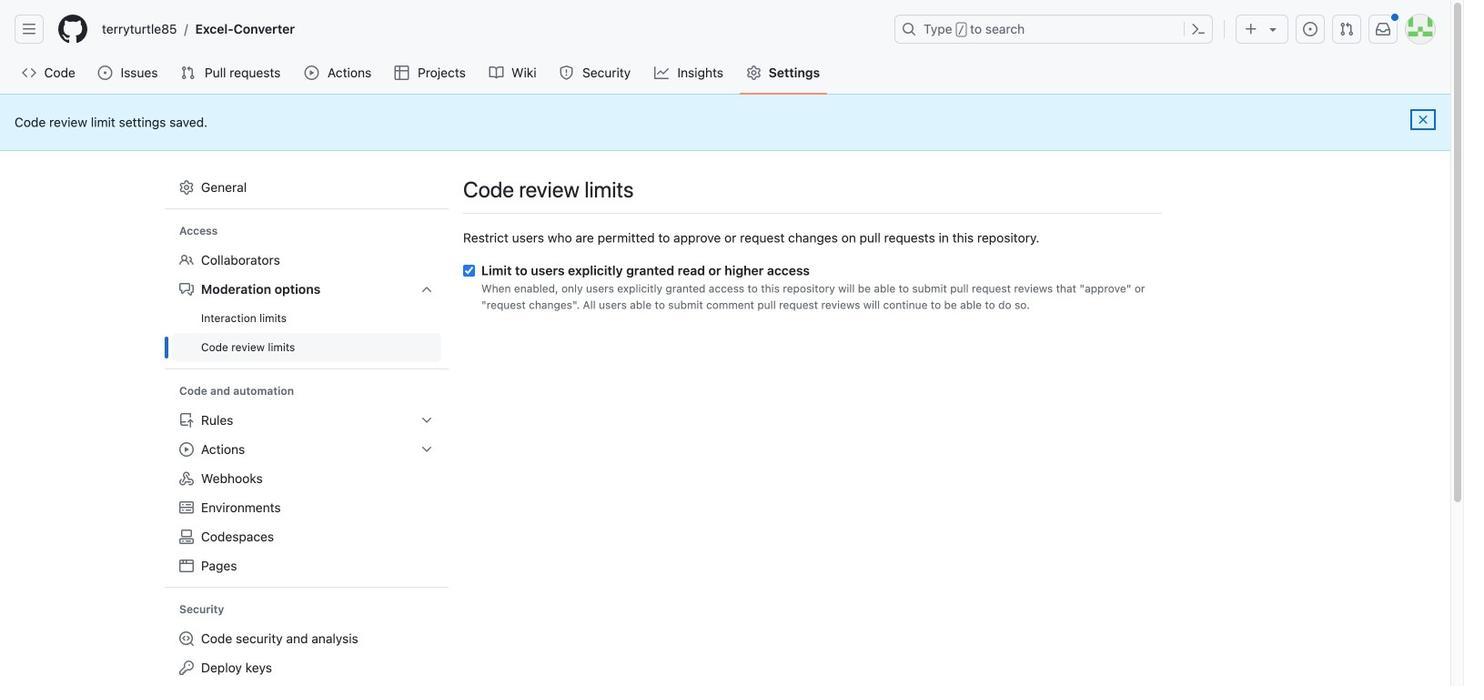 Task type: vqa. For each thing, say whether or not it's contained in the screenshot.
radio
no



Task type: locate. For each thing, give the bounding box(es) containing it.
code image
[[22, 66, 36, 80]]

git pull request image
[[1340, 22, 1355, 36], [181, 66, 195, 80]]

alert
[[15, 113, 1437, 132]]

shield image
[[559, 66, 574, 80]]

0 vertical spatial git pull request image
[[1340, 22, 1355, 36]]

git pull request image right issue opened icon at right
[[1340, 22, 1355, 36]]

graph image
[[654, 66, 669, 80]]

0 horizontal spatial git pull request image
[[181, 66, 195, 80]]

git pull request image right issue opened image
[[181, 66, 195, 80]]

1 horizontal spatial git pull request image
[[1340, 22, 1355, 36]]

comment discussion image
[[179, 282, 194, 297]]

git pull request image for issue opened icon at right
[[1340, 22, 1355, 36]]

triangle down image
[[1266, 22, 1281, 36]]

server image
[[179, 501, 194, 515]]

None checkbox
[[463, 265, 475, 277]]

chevron down image
[[420, 282, 434, 297]]

command palette image
[[1192, 22, 1206, 36]]

homepage image
[[58, 15, 87, 44]]

list
[[95, 15, 884, 44], [172, 246, 442, 362], [172, 304, 442, 362], [172, 406, 442, 581], [172, 625, 442, 686]]

inbox image
[[1377, 22, 1391, 36]]

webhook image
[[179, 472, 194, 486]]

banner
[[0, 0, 1451, 95]]

table image
[[395, 66, 409, 80]]

issue opened image
[[98, 66, 112, 80]]

1 vertical spatial git pull request image
[[181, 66, 195, 80]]

dismiss this message image
[[1417, 112, 1431, 127]]

browser image
[[179, 559, 194, 574]]



Task type: describe. For each thing, give the bounding box(es) containing it.
git pull request image for issue opened image
[[181, 66, 195, 80]]

people image
[[179, 253, 194, 268]]

gear image
[[747, 66, 762, 80]]

book image
[[489, 66, 504, 80]]

gear image
[[179, 180, 194, 195]]

issue opened image
[[1304, 22, 1318, 36]]

key image
[[179, 661, 194, 676]]

codespaces image
[[179, 530, 194, 544]]

codescan image
[[179, 632, 194, 646]]

play image
[[305, 66, 319, 80]]



